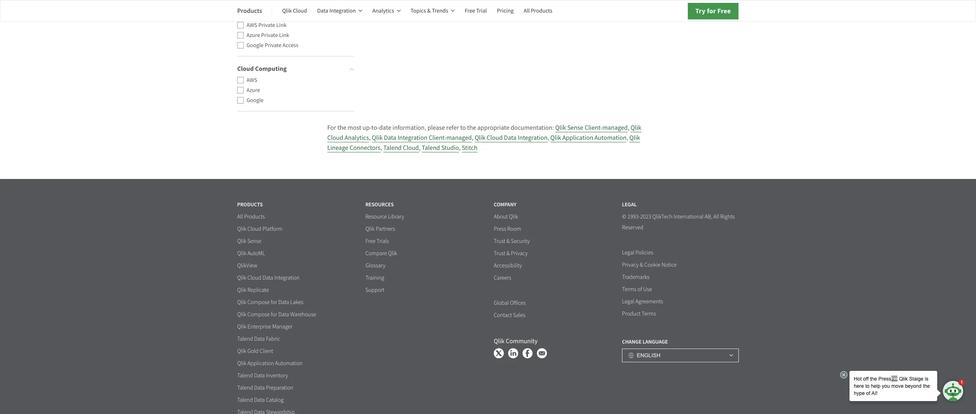 Task type: describe. For each thing, give the bounding box(es) containing it.
1 vertical spatial qlik application automation link
[[237, 360, 303, 367]]

about qlik
[[494, 213, 518, 220]]

policies
[[635, 249, 653, 256]]

private cloud (via qlik data gateway) behind-the-firewall (via qlik data gateway) aws private link azure private link google private access
[[247, 1, 349, 49]]

0 vertical spatial (via
[[280, 1, 289, 9]]

qlik inside 'link'
[[237, 250, 246, 257]]

talend data catalog
[[237, 396, 284, 404]]

qlik sense link
[[237, 238, 261, 245]]

product
[[622, 310, 641, 317]]

manager
[[272, 323, 292, 330]]

talend studio link
[[422, 144, 459, 152]]

terms of use link
[[622, 286, 652, 293]]

appropriate
[[477, 124, 509, 132]]

agreements
[[635, 298, 663, 305]]

product terms
[[622, 310, 656, 317]]

access
[[283, 42, 298, 49]]

qlik cloud analytics link
[[327, 124, 641, 142]]

of
[[637, 286, 642, 293]]

legal agreements
[[622, 298, 663, 305]]

qlik gold client link
[[237, 348, 273, 355]]

try for free
[[695, 6, 731, 15]]

1 horizontal spatial all products link
[[524, 2, 552, 19]]

refer
[[446, 124, 459, 132]]

cloud down appropriate
[[487, 134, 503, 142]]

warehouse
[[290, 311, 316, 318]]

legal for legal
[[622, 201, 637, 208]]

data integration
[[317, 7, 356, 14]]

0 vertical spatial managed
[[602, 124, 628, 132]]

reserved
[[622, 224, 643, 231]]

press
[[494, 225, 506, 233]]

data integration link
[[317, 2, 362, 19]]

english
[[637, 352, 660, 358]]

products menu bar
[[237, 2, 562, 19]]

talend for talend data preparation
[[237, 384, 253, 391]]

press room link
[[494, 225, 521, 233]]

rights
[[720, 213, 735, 220]]

0 vertical spatial for
[[707, 6, 716, 15]]

global offices
[[494, 299, 526, 307]]

qlik automl
[[237, 250, 265, 257]]

talend data fabric
[[237, 335, 280, 342]]

up-
[[363, 124, 372, 132]]

documentation:
[[511, 124, 554, 132]]

qlik compose for data warehouse link
[[237, 311, 316, 318]]

legal for legal agreements
[[622, 298, 634, 305]]

cloud up the "qlik sense"
[[247, 225, 261, 233]]

terms of use
[[622, 286, 652, 293]]

qlik replicate
[[237, 286, 269, 294]]

azure inside private cloud (via qlik data gateway) behind-the-firewall (via qlik data gateway) aws private link azure private link google private access
[[247, 32, 260, 39]]

community
[[506, 337, 538, 345]]

data up replicate
[[262, 274, 273, 281]]

talend data inventory link
[[237, 372, 288, 380]]

qlik cloud platform
[[237, 225, 283, 233]]

1 horizontal spatial sense
[[567, 124, 583, 132]]

data down appropriate
[[504, 134, 516, 142]]

qlik data integration client-managed link
[[372, 134, 472, 142]]

talend data catalog link
[[237, 396, 284, 404]]

behind-
[[247, 12, 265, 19]]

data down enterprise
[[254, 335, 265, 342]]

free trials link
[[365, 238, 389, 245]]

inventory
[[266, 372, 288, 379]]

topics
[[411, 7, 426, 14]]

client
[[260, 348, 273, 355]]

support link
[[365, 286, 384, 294]]

cloud up qlik replicate
[[247, 274, 261, 281]]

0 horizontal spatial all products link
[[237, 213, 265, 221]]

qlik sense
[[237, 238, 261, 245]]

1 horizontal spatial application
[[562, 134, 593, 142]]

platform
[[262, 225, 283, 233]]

1 vertical spatial (via
[[294, 12, 303, 19]]

qlik community
[[494, 337, 538, 345]]

trends
[[432, 7, 448, 14]]

data up talend data catalog
[[254, 384, 265, 391]]

1 vertical spatial link
[[279, 32, 289, 39]]

accessibility
[[494, 262, 522, 269]]

talend for talend data catalog
[[237, 396, 253, 404]]

glossary
[[365, 262, 385, 269]]

qlik partners
[[365, 225, 395, 233]]

1 vertical spatial application
[[247, 360, 274, 367]]

stitch link
[[462, 144, 477, 152]]

trust for trust & security
[[494, 238, 505, 245]]

privacy & cookie notice link
[[622, 261, 677, 269]]

partners
[[376, 225, 395, 233]]

1 vertical spatial all products
[[237, 213, 265, 220]]

data up talend data preparation
[[254, 372, 265, 379]]

qlik gold client
[[237, 348, 273, 355]]

topics & trends
[[411, 7, 448, 14]]

trademarks
[[622, 273, 650, 281]]

1 horizontal spatial qlik application automation link
[[550, 134, 626, 142]]

qlikview
[[237, 262, 257, 269]]

company
[[494, 201, 516, 208]]

0 horizontal spatial automation
[[275, 360, 303, 367]]

qlik enterprise manager
[[237, 323, 292, 330]]

2023
[[640, 213, 651, 220]]

google inside private cloud (via qlik data gateway) behind-the-firewall (via qlik data gateway) aws private link azure private link google private access
[[247, 42, 264, 49]]

preparation
[[266, 384, 293, 391]]

analytics inside qlik cloud analytics
[[345, 134, 369, 142]]

all products inside products menu bar
[[524, 7, 552, 14]]

careers
[[494, 274, 511, 281]]

qliktech
[[652, 213, 672, 220]]

qlik cloud data integration
[[237, 274, 300, 281]]

qlik partners link
[[365, 225, 395, 233]]

about qlik link
[[494, 213, 518, 221]]

0 vertical spatial gateway)
[[313, 1, 335, 9]]

compose for qlik compose for data lakes
[[247, 299, 270, 306]]

analytics inside products menu bar
[[372, 7, 394, 14]]

enterprise
[[247, 323, 271, 330]]

trust for trust & privacy
[[494, 250, 505, 257]]

library
[[388, 213, 404, 220]]

1 vertical spatial terms
[[642, 310, 656, 317]]

free for trials
[[365, 238, 375, 245]]

talend data inventory
[[237, 372, 288, 379]]

most
[[348, 124, 361, 132]]

qlik inside qlik cloud analytics
[[631, 124, 641, 132]]

cloud inside 'link'
[[293, 7, 307, 14]]

1 vertical spatial sense
[[247, 238, 261, 245]]

support
[[365, 286, 384, 294]]

for the most up-to-date information, please refer to the appropriate documentation: qlik sense client-managed ,
[[327, 124, 631, 132]]

legal policies
[[622, 249, 653, 256]]

data right qlik cloud
[[315, 12, 326, 19]]

0 vertical spatial automation
[[595, 134, 626, 142]]

cloud inside dropdown button
[[237, 64, 254, 73]]

international
[[674, 213, 704, 220]]

connectors
[[350, 144, 380, 152]]

careers link
[[494, 274, 511, 282]]



Task type: locate. For each thing, give the bounding box(es) containing it.
& right topics
[[427, 7, 431, 14]]

cookie
[[644, 261, 660, 268]]

1 vertical spatial client-
[[429, 134, 446, 142]]

sales
[[513, 312, 525, 319]]

2 legal from the top
[[622, 249, 634, 256]]

2 vertical spatial for
[[271, 311, 277, 318]]

change
[[622, 338, 642, 345]]

try
[[695, 6, 705, 15]]

1 vertical spatial privacy
[[622, 261, 639, 268]]

change language
[[622, 338, 668, 345]]

0 horizontal spatial the
[[337, 124, 346, 132]]

0 horizontal spatial qlik cloud data integration link
[[237, 274, 300, 282]]

accessibility link
[[494, 262, 522, 270]]

aws inside aws azure google
[[247, 77, 257, 84]]

cloud inside qlik cloud analytics
[[327, 134, 343, 142]]

0 vertical spatial client-
[[585, 124, 602, 132]]

terms down the agreements
[[642, 310, 656, 317]]

1 vertical spatial aws
[[247, 77, 257, 84]]

1 horizontal spatial (via
[[294, 12, 303, 19]]

1 vertical spatial for
[[271, 299, 277, 306]]

trials
[[377, 238, 389, 245]]

contact
[[494, 312, 512, 319]]

all products right pricing link
[[524, 7, 552, 14]]

talend inside talend data catalog "link"
[[237, 396, 253, 404]]

0 horizontal spatial managed
[[446, 134, 472, 142]]

security
[[511, 238, 530, 245]]

1 horizontal spatial automation
[[595, 134, 626, 142]]

talend down talend data preparation link
[[237, 396, 253, 404]]

1 horizontal spatial the
[[467, 124, 476, 132]]

application up talend data inventory
[[247, 360, 274, 367]]

1 horizontal spatial terms
[[642, 310, 656, 317]]

0 vertical spatial terms
[[622, 286, 636, 293]]

& down press room link
[[507, 238, 510, 245]]

1 vertical spatial google
[[247, 97, 264, 104]]

1 azure from the top
[[247, 32, 260, 39]]

0 horizontal spatial all products
[[237, 213, 265, 220]]

qlik application automation link down client in the left bottom of the page
[[237, 360, 303, 367]]

lakes
[[290, 299, 303, 306]]

2 trust from the top
[[494, 250, 505, 257]]

0 vertical spatial application
[[562, 134, 593, 142]]

product terms link
[[622, 310, 656, 318]]

free
[[717, 6, 731, 15], [465, 7, 475, 14], [365, 238, 375, 245]]

1 horizontal spatial free
[[465, 7, 475, 14]]

talend data preparation
[[237, 384, 293, 391]]

1 horizontal spatial managed
[[602, 124, 628, 132]]

(via right firewall
[[294, 12, 303, 19]]

0 vertical spatial all products
[[524, 7, 552, 14]]

data left the data integration
[[300, 1, 311, 9]]

free trial
[[465, 7, 487, 14]]

legal up 1993-
[[622, 201, 637, 208]]

analytics link
[[372, 2, 401, 19]]

qlik compose for data warehouse
[[237, 311, 316, 318]]

& inside products menu bar
[[427, 7, 431, 14]]

& for trends
[[427, 7, 431, 14]]

0 vertical spatial legal
[[622, 201, 637, 208]]

all up qlik cloud platform
[[237, 213, 243, 220]]

2 aws from the top
[[247, 77, 257, 84]]

studio
[[441, 144, 459, 152]]

1 horizontal spatial all
[[524, 7, 530, 14]]

0 horizontal spatial (via
[[280, 1, 289, 9]]

privacy & cookie notice
[[622, 261, 677, 268]]

2 horizontal spatial all
[[713, 213, 719, 220]]

0 vertical spatial compose
[[247, 299, 270, 306]]

& for security
[[507, 238, 510, 245]]

0 vertical spatial all products link
[[524, 2, 552, 19]]

stitch
[[462, 144, 477, 152]]

2 vertical spatial legal
[[622, 298, 634, 305]]

for right try
[[707, 6, 716, 15]]

free left the 'trials'
[[365, 238, 375, 245]]

compose for qlik compose for data warehouse
[[247, 311, 270, 318]]

resources
[[365, 201, 394, 208]]

data down the date
[[384, 134, 396, 142]]

free trial link
[[465, 2, 487, 19]]

1 compose from the top
[[247, 299, 270, 306]]

talend for talend data fabric
[[237, 335, 253, 342]]

0 horizontal spatial free
[[365, 238, 375, 245]]

sense
[[567, 124, 583, 132], [247, 238, 261, 245]]

trust & security link
[[494, 238, 530, 245]]

azure down behind-
[[247, 32, 260, 39]]

2 the from the left
[[467, 124, 476, 132]]

1 legal from the top
[[622, 201, 637, 208]]

pricing link
[[497, 2, 514, 19]]

2 azure from the top
[[247, 87, 260, 94]]

the right for
[[337, 124, 346, 132]]

qlik automl link
[[237, 250, 265, 257]]

1 vertical spatial legal
[[622, 249, 634, 256]]

talend up 'gold'
[[237, 335, 253, 342]]

all right 'ab,'
[[713, 213, 719, 220]]

talend down qlik data integration client-managed link
[[422, 144, 440, 152]]

talend up talend data preparation
[[237, 372, 253, 379]]

cloud up aws azure google
[[237, 64, 254, 73]]

for inside "link"
[[271, 311, 277, 318]]

1 vertical spatial azure
[[247, 87, 260, 94]]

legal policies link
[[622, 249, 653, 257]]

contact sales link
[[494, 312, 525, 319]]

1 trust from the top
[[494, 238, 505, 245]]

privacy inside 'trust & privacy' link
[[511, 250, 528, 257]]

google down cloud computing
[[247, 97, 264, 104]]

data down talend data preparation link
[[254, 396, 265, 404]]

data up manager
[[278, 311, 289, 318]]

resource
[[365, 213, 387, 220]]

contact sales
[[494, 312, 525, 319]]

fabric
[[266, 335, 280, 342]]

automation down qlik sense client-managed "link"
[[595, 134, 626, 142]]

trust up the accessibility
[[494, 250, 505, 257]]

1 horizontal spatial client-
[[585, 124, 602, 132]]

0 horizontal spatial terms
[[622, 286, 636, 293]]

1 vertical spatial all products link
[[237, 213, 265, 221]]

for up qlik compose for data warehouse
[[271, 299, 277, 306]]

cloud up lineage
[[327, 134, 343, 142]]

2 horizontal spatial free
[[717, 6, 731, 15]]

free right try
[[717, 6, 731, 15]]

qlik cloud platform link
[[237, 225, 283, 233]]

1 vertical spatial compose
[[247, 311, 270, 318]]

all products
[[524, 7, 552, 14], [237, 213, 265, 220]]

the right to
[[467, 124, 476, 132]]

compose down replicate
[[247, 299, 270, 306]]

all products link right pricing link
[[524, 2, 552, 19]]

trust & security
[[494, 238, 530, 245]]

cloud up the-
[[264, 1, 279, 9]]

cloud
[[264, 1, 279, 9], [293, 7, 307, 14], [237, 64, 254, 73], [327, 134, 343, 142], [487, 134, 503, 142], [403, 144, 419, 152], [247, 225, 261, 233], [247, 274, 261, 281]]

data
[[300, 1, 311, 9], [317, 7, 328, 14], [315, 12, 326, 19], [384, 134, 396, 142], [504, 134, 516, 142], [262, 274, 273, 281], [278, 299, 289, 306], [278, 311, 289, 318], [254, 335, 265, 342], [254, 372, 265, 379], [254, 384, 265, 391], [254, 396, 265, 404]]

all products link up qlik cloud platform
[[237, 213, 265, 221]]

1 vertical spatial qlik cloud data integration link
[[237, 274, 300, 282]]

all products up qlik cloud platform
[[237, 213, 265, 220]]

1 vertical spatial analytics
[[345, 134, 369, 142]]

free trials
[[365, 238, 389, 245]]

aws inside private cloud (via qlik data gateway) behind-the-firewall (via qlik data gateway) aws private link azure private link google private access
[[247, 22, 257, 29]]

compose up enterprise
[[247, 311, 270, 318]]

(via up firewall
[[280, 1, 289, 9]]

aws down behind-
[[247, 22, 257, 29]]

1 vertical spatial gateway)
[[327, 12, 349, 19]]

all inside products menu bar
[[524, 7, 530, 14]]

cloud down qlik data integration client-managed link
[[403, 144, 419, 152]]

0 horizontal spatial client-
[[429, 134, 446, 142]]

terms left of
[[622, 286, 636, 293]]

date
[[379, 124, 391, 132]]

legal for legal policies
[[622, 249, 634, 256]]

0 horizontal spatial sense
[[247, 238, 261, 245]]

& up the accessibility
[[507, 250, 510, 257]]

legal left policies
[[622, 249, 634, 256]]

all inside '© 1993-2023 qliktech international ab, all rights reserved'
[[713, 213, 719, 220]]

for
[[707, 6, 716, 15], [271, 299, 277, 306], [271, 311, 277, 318]]

qlik application automation link down qlik sense client-managed "link"
[[550, 134, 626, 142]]

pricing
[[497, 7, 514, 14]]

data right qlik cloud 'link'
[[317, 7, 328, 14]]

0 horizontal spatial qlik application automation link
[[237, 360, 303, 367]]

privacy
[[511, 250, 528, 257], [622, 261, 639, 268]]

use
[[643, 286, 652, 293]]

, talend cloud , talend studio , stitch
[[380, 144, 477, 152]]

compose inside "link"
[[247, 311, 270, 318]]

talend down the date
[[383, 144, 402, 152]]

0 horizontal spatial privacy
[[511, 250, 528, 257]]

1 horizontal spatial analytics
[[372, 7, 394, 14]]

talend data fabric link
[[237, 335, 280, 343]]

qlik compose for data lakes link
[[237, 299, 303, 306]]

the-
[[265, 12, 275, 19]]

©
[[622, 213, 626, 220]]

free inside products menu bar
[[465, 7, 475, 14]]

data left lakes
[[278, 299, 289, 306]]

0 vertical spatial google
[[247, 42, 264, 49]]

qlik lineage connectors
[[327, 134, 640, 152]]

1 vertical spatial managed
[[446, 134, 472, 142]]

automation up "inventory"
[[275, 360, 303, 367]]

0 horizontal spatial all
[[237, 213, 243, 220]]

data inside products menu bar
[[317, 7, 328, 14]]

0 vertical spatial aws
[[247, 22, 257, 29]]

qlik cloud data integration link
[[475, 134, 548, 142], [237, 274, 300, 282]]

aws
[[247, 22, 257, 29], [247, 77, 257, 84]]

qlik application automation
[[237, 360, 303, 367]]

0 horizontal spatial application
[[247, 360, 274, 367]]

room
[[507, 225, 521, 233]]

cloud computing button
[[237, 64, 354, 74]]

qlik replicate link
[[237, 286, 269, 294]]

3 legal from the top
[[622, 298, 634, 305]]

0 vertical spatial trust
[[494, 238, 505, 245]]

& left cookie
[[640, 261, 643, 268]]

qlik compose for data lakes
[[237, 299, 303, 306]]

google up cloud computing
[[247, 42, 264, 49]]

qlik inside qlik lineage connectors
[[629, 134, 640, 142]]

1 vertical spatial trust
[[494, 250, 505, 257]]

firewall
[[275, 12, 293, 19]]

1 vertical spatial automation
[[275, 360, 303, 367]]

trust down "press"
[[494, 238, 505, 245]]

qlik cloud data integration link up replicate
[[237, 274, 300, 282]]

0 horizontal spatial analytics
[[345, 134, 369, 142]]

integration
[[329, 7, 356, 14], [398, 134, 427, 142], [518, 134, 548, 142], [274, 274, 300, 281]]

1 google from the top
[[247, 42, 264, 49]]

application down qlik sense client-managed "link"
[[562, 134, 593, 142]]

1 horizontal spatial qlik cloud data integration link
[[475, 134, 548, 142]]

& for cookie
[[640, 261, 643, 268]]

0 vertical spatial link
[[276, 22, 286, 29]]

for for warehouse
[[271, 311, 277, 318]]

about
[[494, 213, 508, 220]]

© 1993-2023 qliktech international ab, all rights reserved
[[622, 213, 735, 231]]

0 vertical spatial qlik application automation link
[[550, 134, 626, 142]]

talend inside talend data inventory link
[[237, 372, 253, 379]]

talend inside talend data fabric link
[[237, 335, 253, 342]]

replicate
[[247, 286, 269, 294]]

0 vertical spatial azure
[[247, 32, 260, 39]]

trust & privacy link
[[494, 250, 528, 257]]

cloud inside private cloud (via qlik data gateway) behind-the-firewall (via qlik data gateway) aws private link azure private link google private access
[[264, 1, 279, 9]]

0 vertical spatial sense
[[567, 124, 583, 132]]

qlik inside "link"
[[237, 323, 246, 330]]

to-
[[372, 124, 379, 132]]

privacy down security
[[511, 250, 528, 257]]

qlik cloud link
[[282, 2, 307, 19]]

link up "access"
[[279, 32, 289, 39]]

qlik cloud data integration link down appropriate
[[475, 134, 548, 142]]

1 the from the left
[[337, 124, 346, 132]]

all right pricing link
[[524, 7, 530, 14]]

0 vertical spatial privacy
[[511, 250, 528, 257]]

qlik inside 'link'
[[282, 7, 292, 14]]

qlik
[[290, 1, 299, 9], [282, 7, 292, 14], [304, 12, 313, 19], [555, 124, 566, 132], [631, 124, 641, 132], [372, 134, 383, 142], [475, 134, 485, 142], [550, 134, 561, 142], [629, 134, 640, 142], [509, 213, 518, 220], [237, 225, 246, 233], [365, 225, 375, 233], [237, 238, 246, 245], [237, 250, 246, 257], [388, 250, 397, 257], [237, 274, 246, 281], [237, 286, 246, 294], [237, 299, 246, 306], [237, 311, 246, 318], [237, 323, 246, 330], [494, 337, 505, 345], [237, 348, 246, 355], [237, 360, 246, 367]]

talend
[[383, 144, 402, 152], [422, 144, 440, 152], [237, 335, 253, 342], [237, 372, 253, 379], [237, 384, 253, 391], [237, 396, 253, 404]]

azure inside aws azure google
[[247, 87, 260, 94]]

analytics down most
[[345, 134, 369, 142]]

1 horizontal spatial all products
[[524, 7, 552, 14]]

for down qlik compose for data lakes link
[[271, 311, 277, 318]]

1993-
[[627, 213, 640, 220]]

cloud computing
[[237, 64, 287, 73]]

privacy up trademarks
[[622, 261, 639, 268]]

cloud right firewall
[[293, 7, 307, 14]]

global
[[494, 299, 509, 307]]

integration inside products menu bar
[[329, 7, 356, 14]]

talend up talend data catalog
[[237, 384, 253, 391]]

& for privacy
[[507, 250, 510, 257]]

free for trial
[[465, 7, 475, 14]]

privacy inside privacy & cookie notice link
[[622, 261, 639, 268]]

client-
[[585, 124, 602, 132], [429, 134, 446, 142]]

azure down cloud computing
[[247, 87, 260, 94]]

0 vertical spatial analytics
[[372, 7, 394, 14]]

legal up product
[[622, 298, 634, 305]]

2 google from the top
[[247, 97, 264, 104]]

aws down cloud computing
[[247, 77, 257, 84]]

link down firewall
[[276, 22, 286, 29]]

2 compose from the top
[[247, 311, 270, 318]]

free left the trial
[[465, 7, 475, 14]]

0 vertical spatial qlik cloud data integration link
[[475, 134, 548, 142]]

, qlik data integration client-managed , qlik cloud data integration , qlik application automation ,
[[369, 134, 629, 142]]

qlik lineage connectors link
[[327, 134, 640, 152]]

trust
[[494, 238, 505, 245], [494, 250, 505, 257]]

for for lakes
[[271, 299, 277, 306]]

1 aws from the top
[[247, 22, 257, 29]]

all
[[524, 7, 530, 14], [237, 213, 243, 220], [713, 213, 719, 220]]

qlik cloud
[[282, 7, 307, 14]]

talend inside talend data preparation link
[[237, 384, 253, 391]]

analytics left topics
[[372, 7, 394, 14]]

automl
[[247, 250, 265, 257]]

1 horizontal spatial privacy
[[622, 261, 639, 268]]

talend for talend data inventory
[[237, 372, 253, 379]]

compare qlik link
[[365, 250, 397, 257]]



Task type: vqa. For each thing, say whether or not it's contained in the screenshot.
Dynamics.
no



